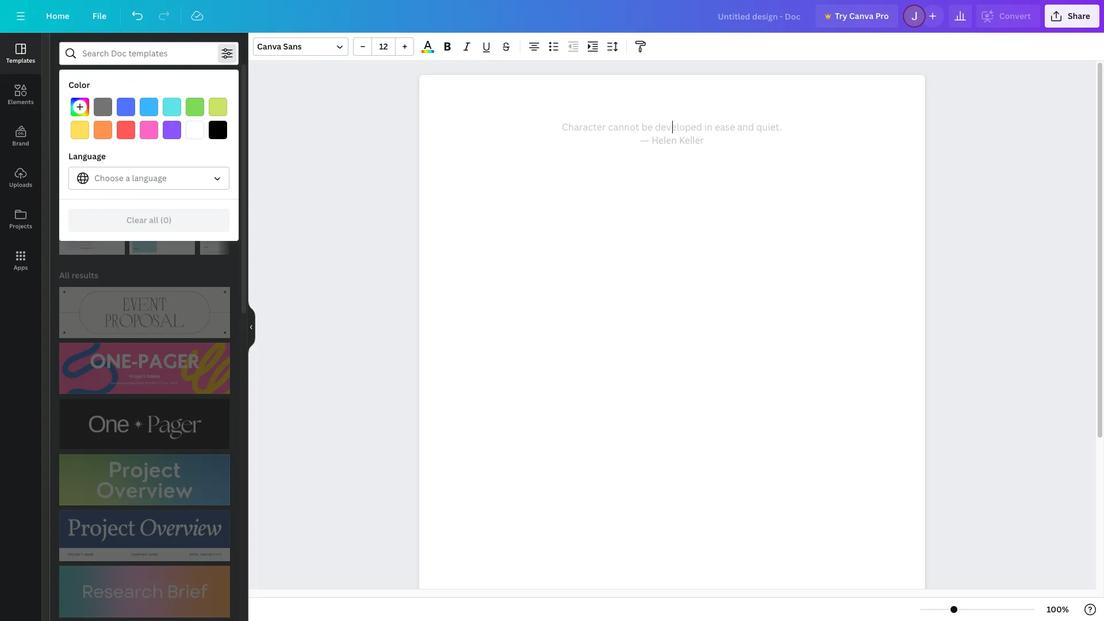 Task type: vqa. For each thing, say whether or not it's contained in the screenshot.
Brand BUTTON
yes



Task type: locate. For each thing, give the bounding box(es) containing it.
Purple button
[[163, 121, 181, 139]]

planner button
[[59, 72, 104, 95]]

Search Doc templates search field
[[82, 43, 216, 64]]

you
[[123, 112, 137, 123]]

projects
[[9, 222, 32, 230]]

templates button
[[0, 33, 41, 74]]

clear
[[126, 215, 147, 225]]

clear all (0)
[[126, 215, 172, 225]]

canva
[[849, 10, 874, 21], [257, 41, 281, 52]]

tips
[[142, 123, 155, 133]]

creative brief doc in black and white grey editorial style image
[[200, 170, 266, 255]]

convert
[[1000, 10, 1031, 21]]

inside
[[121, 123, 141, 133]]

#737373 image
[[94, 98, 112, 116], [94, 98, 112, 116]]

planner
[[67, 78, 97, 89]]

light blue image
[[140, 98, 158, 116], [140, 98, 158, 116]]

1 vertical spatial canva
[[257, 41, 281, 52]]

home
[[46, 10, 69, 21]]

purple image
[[163, 121, 181, 139]]

group
[[353, 37, 414, 56]]

all results
[[59, 270, 98, 281]]

Light blue button
[[140, 98, 158, 116]]

canva sans
[[257, 41, 302, 52]]

Yellow button
[[71, 121, 89, 139]]

canva left sans
[[257, 41, 281, 52]]

black image
[[209, 121, 227, 139], [209, 121, 227, 139]]

0 horizontal spatial canva
[[257, 41, 281, 52]]

choose a language
[[94, 173, 167, 183]]

hide image
[[248, 299, 255, 355]]

1 horizontal spatial canva
[[849, 10, 874, 21]]

elements
[[8, 98, 34, 106]]

on
[[157, 123, 165, 133]]

canva right try
[[849, 10, 874, 21]]

Design title text field
[[709, 5, 811, 28]]

event/business proposal professional docs banner in beige dark brown warm classic style image
[[59, 287, 230, 338]]

project overview/one-pager professional docs banner in black white sleek monochrome style image
[[59, 399, 230, 450]]

convert button
[[977, 5, 1040, 28]]

White button
[[186, 121, 204, 139]]

Grass green button
[[186, 98, 204, 116]]

– – number field
[[376, 41, 392, 52]]

None text field
[[419, 75, 925, 621]]

uploads button
[[0, 157, 41, 198]]

Lime button
[[209, 98, 227, 116]]

pink image
[[140, 121, 158, 139]]

letter
[[244, 78, 265, 89]]

0 vertical spatial canva
[[849, 10, 874, 21]]

Turquoise blue button
[[163, 98, 181, 116]]

templates
[[77, 152, 116, 163]]

(0)
[[160, 215, 172, 225]]

#737373 button
[[94, 98, 112, 116]]

all
[[59, 270, 70, 281]]

uploads
[[9, 181, 32, 189]]

doc
[[59, 152, 75, 163]]

choose
[[94, 173, 124, 183]]

a
[[126, 173, 130, 183]]

lime image
[[209, 98, 227, 116]]

add a new color image
[[71, 98, 89, 116]]

try canva pro button
[[816, 5, 898, 28]]

white image
[[186, 121, 204, 139]]

one pager button
[[152, 72, 207, 95]]

add a new color image
[[71, 98, 89, 116]]

Black button
[[209, 121, 227, 139]]

canva sans button
[[253, 37, 349, 56]]

docs.
[[167, 123, 185, 133]]

royal blue image
[[117, 98, 135, 116]]

templates
[[6, 56, 35, 64]]

grass green image
[[186, 98, 204, 116]]

yellow image
[[71, 121, 89, 139], [71, 121, 89, 139]]

cover
[[219, 78, 242, 89]]

project overview/one-pager professional docs banner in blue white traditional corporate style image
[[59, 510, 230, 562]]

Coral red button
[[117, 121, 135, 139]]

try
[[835, 10, 848, 21]]

home link
[[37, 5, 79, 28]]



Task type: describe. For each thing, give the bounding box(es) containing it.
try canva pro
[[835, 10, 889, 21]]

projects button
[[0, 198, 41, 240]]

purple image
[[163, 121, 181, 139]]

cover letter button
[[211, 72, 273, 95]]

brand button
[[0, 116, 41, 157]]

side panel tab list
[[0, 33, 41, 281]]

apps
[[14, 263, 28, 271]]

orange image
[[94, 121, 112, 139]]

one pager
[[159, 78, 199, 89]]

100% button
[[1039, 600, 1077, 619]]

lime image
[[209, 98, 227, 116]]

elements button
[[0, 74, 41, 116]]

research brief docs banner in orange teal pink soft pastels style image
[[59, 566, 230, 617]]

before you dig in... get our inside tips on docs.
[[94, 112, 185, 133]]

color range image
[[422, 50, 434, 53]]

results
[[72, 270, 98, 281]]

project overview/one-pager professional docs banner in pink dark blue yellow playful abstract style image
[[59, 343, 230, 394]]

our
[[108, 123, 119, 133]]

green
[[116, 78, 140, 89]]

canva inside popup button
[[257, 41, 281, 52]]

apps button
[[0, 240, 41, 281]]

research brief doc in orange teal pink soft pastels style image
[[130, 170, 195, 255]]

main menu bar
[[0, 0, 1104, 33]]

share button
[[1045, 5, 1100, 28]]

project overview docs banner in light green blue vibrant professional style image
[[59, 455, 230, 506]]

all
[[149, 215, 158, 225]]

100%
[[1047, 604, 1069, 615]]

get
[[94, 123, 106, 133]]

clear all (0) button
[[68, 209, 229, 232]]

color
[[68, 79, 90, 90]]

turquoise blue image
[[163, 98, 181, 116]]

royal blue image
[[117, 98, 135, 116]]

sans
[[283, 41, 302, 52]]

share
[[1068, 10, 1091, 21]]

white image
[[186, 121, 204, 139]]

orange image
[[94, 121, 112, 139]]

brand
[[12, 139, 29, 147]]

language
[[132, 173, 167, 183]]

in...
[[153, 112, 167, 123]]

doc templates
[[59, 152, 116, 163]]

before
[[94, 112, 121, 123]]

canva inside button
[[849, 10, 874, 21]]

coral red image
[[117, 121, 135, 139]]

pink image
[[140, 121, 158, 139]]

green button
[[109, 72, 147, 95]]

doc templates button
[[58, 147, 118, 170]]

one pager doc in black and white blue light blue classic professional style image
[[59, 170, 125, 255]]

file button
[[83, 5, 116, 28]]

Language button
[[68, 167, 229, 190]]

turquoise blue image
[[163, 98, 181, 116]]

color option group
[[68, 95, 229, 141]]

coral red image
[[117, 121, 135, 139]]

grass green image
[[186, 98, 204, 116]]

Pink button
[[140, 121, 158, 139]]

Orange button
[[94, 121, 112, 139]]

one
[[159, 78, 175, 89]]

cover letter
[[219, 78, 265, 89]]

language
[[68, 151, 106, 162]]

Royal blue button
[[117, 98, 135, 116]]

pager
[[177, 78, 199, 89]]

dig
[[139, 112, 151, 123]]

file
[[92, 10, 107, 21]]

pro
[[876, 10, 889, 21]]



